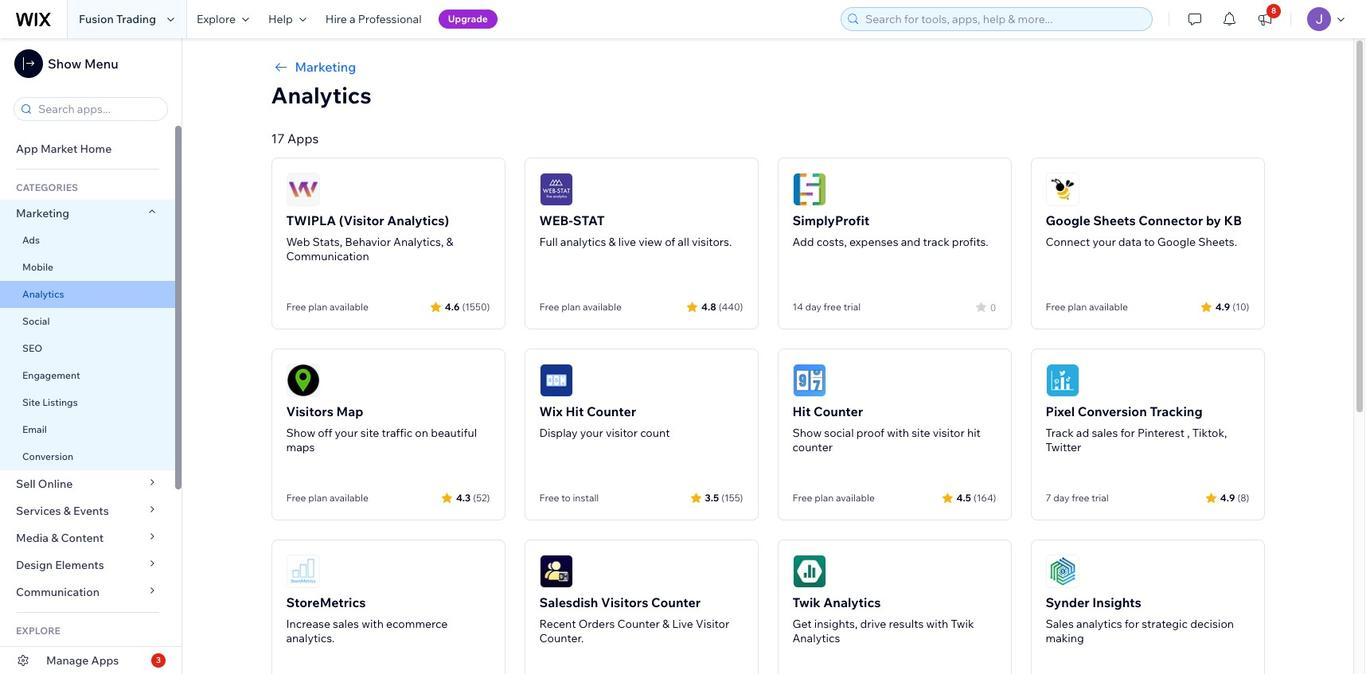 Task type: locate. For each thing, give the bounding box(es) containing it.
4.9
[[1216, 301, 1231, 313], [1221, 492, 1236, 504]]

0 horizontal spatial communication
[[16, 585, 102, 600]]

1 hit from the left
[[566, 404, 584, 420]]

plan down maps
[[308, 492, 328, 504]]

0 horizontal spatial visitors
[[286, 404, 334, 420]]

sales down 'storemetrics'
[[333, 617, 359, 632]]

1 visitor from the left
[[606, 426, 638, 440]]

0 vertical spatial google
[[1046, 213, 1091, 229]]

& right analytics,
[[446, 235, 454, 249]]

google sheets connector by kb logo image
[[1046, 173, 1080, 206]]

1 vertical spatial conversion
[[22, 451, 73, 463]]

1 horizontal spatial analytics
[[1077, 617, 1123, 632]]

visitor left hit
[[933, 426, 965, 440]]

4.8
[[702, 301, 717, 313]]

2 horizontal spatial with
[[927, 617, 949, 632]]

communication inside twipla (visitor analytics) web stats, behavior analytics, & communication
[[286, 249, 369, 264]]

profits.
[[952, 235, 989, 249]]

free plan available down "connect"
[[1046, 301, 1128, 313]]

twik up get
[[793, 595, 821, 611]]

twitter
[[1046, 440, 1082, 455]]

counter up social
[[814, 404, 863, 420]]

1 horizontal spatial show
[[286, 426, 316, 440]]

(155)
[[722, 492, 743, 504]]

1 vertical spatial marketing
[[16, 206, 69, 221]]

show menu button
[[14, 49, 118, 78]]

hit
[[968, 426, 981, 440]]

apps right manage
[[91, 654, 119, 668]]

marketing
[[295, 59, 356, 75], [16, 206, 69, 221]]

mobile link
[[0, 254, 175, 281]]

wix hit counter logo image
[[540, 364, 573, 397]]

1 horizontal spatial to
[[1145, 235, 1155, 249]]

visitor left count
[[606, 426, 638, 440]]

0 horizontal spatial apps
[[91, 654, 119, 668]]

day right 14
[[806, 301, 822, 313]]

free right 7
[[1072, 492, 1090, 504]]

show left off
[[286, 426, 316, 440]]

communication down twipla
[[286, 249, 369, 264]]

1 horizontal spatial visitor
[[933, 426, 965, 440]]

8 button
[[1248, 0, 1283, 38]]

twik analytics logo image
[[793, 555, 826, 589]]

seo link
[[0, 335, 175, 362]]

your inside wix hit counter display your visitor count
[[580, 426, 604, 440]]

available for off
[[330, 492, 369, 504]]

17
[[271, 131, 285, 147]]

1 horizontal spatial sales
[[1092, 426, 1118, 440]]

0 horizontal spatial day
[[806, 301, 822, 313]]

show
[[48, 56, 81, 72], [286, 426, 316, 440], [793, 426, 822, 440]]

conversion link
[[0, 444, 175, 471]]

proof
[[857, 426, 885, 440]]

counter up 'live'
[[652, 595, 701, 611]]

& inside twipla (visitor analytics) web stats, behavior analytics, & communication
[[446, 235, 454, 249]]

2 visitor from the left
[[933, 426, 965, 440]]

0 vertical spatial apps
[[288, 131, 319, 147]]

with right proof
[[887, 426, 909, 440]]

4.9 left "(8)"
[[1221, 492, 1236, 504]]

hit
[[566, 404, 584, 420], [793, 404, 811, 420]]

1 vertical spatial communication
[[16, 585, 102, 600]]

plan for google
[[1068, 301, 1087, 313]]

with inside hit counter show social proof with site visitor hit counter
[[887, 426, 909, 440]]

free for twipla
[[286, 301, 306, 313]]

4.3
[[456, 492, 471, 504]]

show inside hit counter show social proof with site visitor hit counter
[[793, 426, 822, 440]]

for
[[1121, 426, 1136, 440], [1125, 617, 1140, 632]]

0 horizontal spatial marketing
[[16, 206, 69, 221]]

0 horizontal spatial with
[[362, 617, 384, 632]]

plan for web-
[[562, 301, 581, 313]]

hit right the wix
[[566, 404, 584, 420]]

4.9 left (10)
[[1216, 301, 1231, 313]]

3.5
[[705, 492, 719, 504]]

online
[[38, 477, 73, 491]]

0 vertical spatial communication
[[286, 249, 369, 264]]

visitors inside visitors map show off your site traffic on beautiful maps
[[286, 404, 334, 420]]

4.5
[[957, 492, 972, 504]]

free down full at the top left
[[540, 301, 559, 313]]

plan up wix hit counter logo
[[562, 301, 581, 313]]

for down the insights
[[1125, 617, 1140, 632]]

home
[[80, 142, 112, 156]]

your for visitors map
[[335, 426, 358, 440]]

trial right 7
[[1092, 492, 1109, 504]]

communication down design elements
[[16, 585, 102, 600]]

0 horizontal spatial show
[[48, 56, 81, 72]]

1 horizontal spatial with
[[887, 426, 909, 440]]

0 horizontal spatial site
[[361, 426, 379, 440]]

add
[[793, 235, 814, 249]]

1 vertical spatial analytics
[[1077, 617, 1123, 632]]

trial right 14
[[844, 301, 861, 313]]

1 horizontal spatial marketing
[[295, 59, 356, 75]]

& left live
[[609, 235, 616, 249]]

apps for 17 apps
[[288, 131, 319, 147]]

storemetrics increase sales with ecommerce analytics.
[[286, 595, 448, 646]]

analytics down the insights
[[1077, 617, 1123, 632]]

apps
[[288, 131, 319, 147], [91, 654, 119, 668]]

free for web-
[[540, 301, 559, 313]]

available down off
[[330, 492, 369, 504]]

available down data
[[1089, 301, 1128, 313]]

seo
[[22, 342, 42, 354]]

1 vertical spatial visitors
[[601, 595, 649, 611]]

0 horizontal spatial your
[[335, 426, 358, 440]]

free
[[824, 301, 842, 313], [1072, 492, 1090, 504]]

0 horizontal spatial conversion
[[22, 451, 73, 463]]

analytics inside web-stat full analytics & live view of all visitors.
[[561, 235, 606, 249]]

visitor inside hit counter show social proof with site visitor hit counter
[[933, 426, 965, 440]]

ad
[[1077, 426, 1090, 440]]

counter inside wix hit counter display your visitor count
[[587, 404, 636, 420]]

1 horizontal spatial site
[[912, 426, 931, 440]]

0 vertical spatial free
[[824, 301, 842, 313]]

for inside pixel conversion tracking track ad sales for pinterest , tiktok, twitter
[[1121, 426, 1136, 440]]

free left install
[[540, 492, 559, 504]]

trial
[[844, 301, 861, 313], [1092, 492, 1109, 504]]

(440)
[[719, 301, 743, 313]]

conversion up sell online
[[22, 451, 73, 463]]

day for conversion
[[1054, 492, 1070, 504]]

site
[[22, 397, 40, 409]]

0 vertical spatial visitors
[[286, 404, 334, 420]]

1 vertical spatial day
[[1054, 492, 1070, 504]]

0 vertical spatial to
[[1145, 235, 1155, 249]]

services & events link
[[0, 498, 175, 525]]

visitor
[[606, 426, 638, 440], [933, 426, 965, 440]]

0 vertical spatial conversion
[[1078, 404, 1147, 420]]

3
[[156, 655, 161, 666]]

stats,
[[313, 235, 342, 249]]

visitors up off
[[286, 404, 334, 420]]

2 hit from the left
[[793, 404, 811, 420]]

counter right the wix
[[587, 404, 636, 420]]

(164)
[[974, 492, 997, 504]]

to inside google sheets connector by kb connect your data to google sheets.
[[1145, 235, 1155, 249]]

visitors.
[[692, 235, 732, 249]]

0 vertical spatial sales
[[1092, 426, 1118, 440]]

1 vertical spatial free
[[1072, 492, 1090, 504]]

plan for twipla
[[308, 301, 328, 313]]

to right data
[[1145, 235, 1155, 249]]

hire a professional link
[[316, 0, 431, 38]]

plan down stats,
[[308, 301, 328, 313]]

connector
[[1139, 213, 1204, 229]]

your right the display
[[580, 426, 604, 440]]

pinterest
[[1138, 426, 1185, 440]]

your for wix hit counter
[[580, 426, 604, 440]]

connect
[[1046, 235, 1091, 249]]

show left "menu"
[[48, 56, 81, 72]]

site right proof
[[912, 426, 931, 440]]

fusion trading
[[79, 12, 156, 26]]

0 vertical spatial day
[[806, 301, 822, 313]]

1 vertical spatial 4.9
[[1221, 492, 1236, 504]]

0 vertical spatial analytics
[[561, 235, 606, 249]]

counter right orders
[[618, 617, 660, 632]]

sales right ad
[[1092, 426, 1118, 440]]

1 vertical spatial to
[[562, 492, 571, 504]]

1 horizontal spatial marketing link
[[271, 57, 1265, 76]]

storemetrics logo image
[[286, 555, 320, 589]]

free plan available down stats,
[[286, 301, 369, 313]]

design elements link
[[0, 552, 175, 579]]

day right 7
[[1054, 492, 1070, 504]]

visitors inside salesdish visitors counter recent orders counter & live visitor counter.
[[601, 595, 649, 611]]

free plan available for visitors
[[286, 492, 369, 504]]

free right 0
[[1046, 301, 1066, 313]]

conversion inside 'sidebar' element
[[22, 451, 73, 463]]

map
[[337, 404, 364, 420]]

to
[[1145, 235, 1155, 249], [562, 492, 571, 504]]

trial for add
[[844, 301, 861, 313]]

0 horizontal spatial hit
[[566, 404, 584, 420]]

hit down hit counter logo
[[793, 404, 811, 420]]

1 horizontal spatial visitors
[[601, 595, 649, 611]]

2 horizontal spatial your
[[1093, 235, 1116, 249]]

0 vertical spatial 4.9
[[1216, 301, 1231, 313]]

0 horizontal spatial sales
[[333, 617, 359, 632]]

0 horizontal spatial to
[[562, 492, 571, 504]]

free down maps
[[286, 492, 306, 504]]

communication inside 'sidebar' element
[[16, 585, 102, 600]]

0 vertical spatial marketing
[[295, 59, 356, 75]]

free for conversion
[[1072, 492, 1090, 504]]

plan down "connect"
[[1068, 301, 1087, 313]]

0 vertical spatial for
[[1121, 426, 1136, 440]]

1 horizontal spatial your
[[580, 426, 604, 440]]

& right media
[[51, 531, 58, 546]]

analytics inside synder insights sales analytics for strategic decision making
[[1077, 617, 1123, 632]]

for left the pinterest
[[1121, 426, 1136, 440]]

free down web
[[286, 301, 306, 313]]

services & events
[[16, 504, 109, 518]]

marketing down hire
[[295, 59, 356, 75]]

available down live
[[583, 301, 622, 313]]

conversion up ad
[[1078, 404, 1147, 420]]

free for google
[[1046, 301, 1066, 313]]

2 horizontal spatial show
[[793, 426, 822, 440]]

available down behavior
[[330, 301, 369, 313]]

2 site from the left
[[912, 426, 931, 440]]

sidebar element
[[0, 38, 182, 675]]

traffic
[[382, 426, 413, 440]]

show inside button
[[48, 56, 81, 72]]

social link
[[0, 308, 175, 335]]

1 horizontal spatial conversion
[[1078, 404, 1147, 420]]

1 site from the left
[[361, 426, 379, 440]]

pixel conversion tracking logo image
[[1046, 364, 1080, 397]]

1 horizontal spatial apps
[[288, 131, 319, 147]]

with right results
[[927, 617, 949, 632]]

visitors map show off your site traffic on beautiful maps
[[286, 404, 477, 455]]

& inside web-stat full analytics & live view of all visitors.
[[609, 235, 616, 249]]

4.6 (1550)
[[445, 301, 490, 313]]

conversion inside pixel conversion tracking track ad sales for pinterest , tiktok, twitter
[[1078, 404, 1147, 420]]

0 vertical spatial twik
[[793, 595, 821, 611]]

free plan available down full at the top left
[[540, 301, 622, 313]]

analytics for insights
[[1077, 617, 1123, 632]]

1 horizontal spatial free
[[1072, 492, 1090, 504]]

recent
[[540, 617, 576, 632]]

1 horizontal spatial communication
[[286, 249, 369, 264]]

sales
[[1046, 617, 1074, 632]]

your inside visitors map show off your site traffic on beautiful maps
[[335, 426, 358, 440]]

& inside salesdish visitors counter recent orders counter & live visitor counter.
[[663, 617, 670, 632]]

site left traffic
[[361, 426, 379, 440]]

1 vertical spatial for
[[1125, 617, 1140, 632]]

0 horizontal spatial free
[[824, 301, 842, 313]]

analytics,
[[394, 235, 444, 249]]

free plan available down maps
[[286, 492, 369, 504]]

free plan available down counter
[[793, 492, 875, 504]]

0 horizontal spatial visitor
[[606, 426, 638, 440]]

google up "connect"
[[1046, 213, 1091, 229]]

4.3 (52)
[[456, 492, 490, 504]]

& left 'live'
[[663, 617, 670, 632]]

visitors
[[286, 404, 334, 420], [601, 595, 649, 611]]

apps inside 'sidebar' element
[[91, 654, 119, 668]]

counter inside hit counter show social proof with site visitor hit counter
[[814, 404, 863, 420]]

free for wix
[[540, 492, 559, 504]]

decision
[[1191, 617, 1234, 632]]

show inside visitors map show off your site traffic on beautiful maps
[[286, 426, 316, 440]]

free for add
[[824, 301, 842, 313]]

,
[[1188, 426, 1190, 440]]

your right off
[[335, 426, 358, 440]]

1 vertical spatial apps
[[91, 654, 119, 668]]

show left social
[[793, 426, 822, 440]]

your down sheets in the right top of the page
[[1093, 235, 1116, 249]]

1 horizontal spatial day
[[1054, 492, 1070, 504]]

kb
[[1224, 213, 1242, 229]]

0 horizontal spatial analytics
[[561, 235, 606, 249]]

0 horizontal spatial marketing link
[[0, 200, 175, 227]]

0 horizontal spatial twik
[[793, 595, 821, 611]]

to left install
[[562, 492, 571, 504]]

0 horizontal spatial google
[[1046, 213, 1091, 229]]

&
[[446, 235, 454, 249], [609, 235, 616, 249], [63, 504, 71, 518], [51, 531, 58, 546], [663, 617, 670, 632]]

analytics down mobile
[[22, 288, 64, 300]]

analytics
[[561, 235, 606, 249], [1077, 617, 1123, 632]]

your
[[1093, 235, 1116, 249], [335, 426, 358, 440], [580, 426, 604, 440]]

and
[[901, 235, 921, 249]]

1 horizontal spatial hit
[[793, 404, 811, 420]]

4.9 (10)
[[1216, 301, 1250, 313]]

hire
[[326, 12, 347, 26]]

1 vertical spatial sales
[[333, 617, 359, 632]]

counter
[[793, 440, 833, 455]]

available down proof
[[836, 492, 875, 504]]

communication
[[286, 249, 369, 264], [16, 585, 102, 600]]

1 vertical spatial trial
[[1092, 492, 1109, 504]]

twik right results
[[951, 617, 974, 632]]

twipla (visitor analytics) logo image
[[286, 173, 320, 206]]

analytics
[[271, 81, 372, 109], [22, 288, 64, 300], [824, 595, 881, 611], [793, 632, 840, 646]]

analytics down stat
[[561, 235, 606, 249]]

0 vertical spatial trial
[[844, 301, 861, 313]]

with left the ecommerce
[[362, 617, 384, 632]]

app market home
[[16, 142, 112, 156]]

plan
[[308, 301, 328, 313], [562, 301, 581, 313], [1068, 301, 1087, 313], [308, 492, 328, 504], [815, 492, 834, 504]]

visitors up orders
[[601, 595, 649, 611]]

marketing down categories
[[16, 206, 69, 221]]

plan down counter
[[815, 492, 834, 504]]

apps right 17
[[288, 131, 319, 147]]

services
[[16, 504, 61, 518]]

insights
[[1093, 595, 1142, 611]]

0 horizontal spatial trial
[[844, 301, 861, 313]]

free down counter
[[793, 492, 813, 504]]

track
[[923, 235, 950, 249]]

stat
[[573, 213, 605, 229]]

free right 14
[[824, 301, 842, 313]]

1 horizontal spatial twik
[[951, 617, 974, 632]]

1 vertical spatial google
[[1158, 235, 1196, 249]]

available for web
[[330, 301, 369, 313]]

google down connector
[[1158, 235, 1196, 249]]

1 horizontal spatial trial
[[1092, 492, 1109, 504]]

analytics left the drive
[[793, 632, 840, 646]]

strategic
[[1142, 617, 1188, 632]]

making
[[1046, 632, 1085, 646]]



Task type: describe. For each thing, give the bounding box(es) containing it.
web-
[[540, 213, 573, 229]]

behavior
[[345, 235, 391, 249]]

sheets
[[1094, 213, 1136, 229]]

explore
[[16, 625, 60, 637]]

help
[[268, 12, 293, 26]]

plan for hit
[[815, 492, 834, 504]]

professional
[[358, 12, 422, 26]]

design
[[16, 558, 53, 573]]

plan for visitors
[[308, 492, 328, 504]]

synder insights sales analytics for strategic decision making
[[1046, 595, 1234, 646]]

sales inside storemetrics increase sales with ecommerce analytics.
[[333, 617, 359, 632]]

get
[[793, 617, 812, 632]]

synder insights logo image
[[1046, 555, 1080, 589]]

hire a professional
[[326, 12, 422, 26]]

1 vertical spatial marketing link
[[0, 200, 175, 227]]

sell online link
[[0, 471, 175, 498]]

salesdish visitors counter logo image
[[540, 555, 573, 589]]

(52)
[[473, 492, 490, 504]]

14
[[793, 301, 804, 313]]

menu
[[84, 56, 118, 72]]

analytics up insights,
[[824, 595, 881, 611]]

4.9 for pixel conversion tracking
[[1221, 492, 1236, 504]]

drive
[[861, 617, 887, 632]]

install
[[573, 492, 599, 504]]

engagement link
[[0, 362, 175, 389]]

counter.
[[540, 632, 584, 646]]

analytics inside 'sidebar' element
[[22, 288, 64, 300]]

with inside storemetrics increase sales with ecommerce analytics.
[[362, 617, 384, 632]]

listings
[[42, 397, 78, 409]]

orders
[[579, 617, 615, 632]]

hit inside hit counter show social proof with site visitor hit counter
[[793, 404, 811, 420]]

costs,
[[817, 235, 847, 249]]

day for add
[[806, 301, 822, 313]]

analytics up 17 apps
[[271, 81, 372, 109]]

free plan available for google
[[1046, 301, 1128, 313]]

track
[[1046, 426, 1074, 440]]

for inside synder insights sales analytics for strategic decision making
[[1125, 617, 1140, 632]]

hit counter show social proof with site visitor hit counter
[[793, 404, 981, 455]]

hit counter logo image
[[793, 364, 826, 397]]

expenses
[[850, 235, 899, 249]]

free for visitors
[[286, 492, 306, 504]]

content
[[61, 531, 104, 546]]

web-stat full analytics & live view of all visitors.
[[540, 213, 732, 249]]

upgrade
[[448, 13, 488, 25]]

site listings
[[22, 397, 78, 409]]

7
[[1046, 492, 1052, 504]]

free plan available for twipla
[[286, 301, 369, 313]]

web-stat logo image
[[540, 173, 573, 206]]

analytics)
[[387, 213, 449, 229]]

0 vertical spatial marketing link
[[271, 57, 1265, 76]]

media & content link
[[0, 525, 175, 552]]

available for by
[[1089, 301, 1128, 313]]

increase
[[286, 617, 330, 632]]

live
[[619, 235, 636, 249]]

results
[[889, 617, 924, 632]]

free plan available for hit
[[793, 492, 875, 504]]

simplyprofit
[[793, 213, 870, 229]]

Search for tools, apps, help & more... field
[[861, 8, 1148, 30]]

show for visitors map
[[286, 426, 316, 440]]

analytics for stat
[[561, 235, 606, 249]]

marketing inside 'sidebar' element
[[16, 206, 69, 221]]

4.9 (8)
[[1221, 492, 1250, 504]]

available for social
[[836, 492, 875, 504]]

app
[[16, 142, 38, 156]]

simplyprofit add costs, expenses and track profits.
[[793, 213, 989, 249]]

mobile
[[22, 261, 53, 273]]

off
[[318, 426, 332, 440]]

free to install
[[540, 492, 599, 504]]

trading
[[116, 12, 156, 26]]

with inside twik analytics get insights, drive results with twik analytics
[[927, 617, 949, 632]]

tracking
[[1150, 404, 1203, 420]]

available for analytics
[[583, 301, 622, 313]]

visitor inside wix hit counter display your visitor count
[[606, 426, 638, 440]]

sales inside pixel conversion tracking track ad sales for pinterest , tiktok, twitter
[[1092, 426, 1118, 440]]

engagement
[[22, 370, 80, 381]]

live
[[672, 617, 694, 632]]

trial for conversion
[[1092, 492, 1109, 504]]

& left "events"
[[63, 504, 71, 518]]

free for hit
[[793, 492, 813, 504]]

show menu
[[48, 56, 118, 72]]

explore
[[197, 12, 236, 26]]

market
[[41, 142, 78, 156]]

media
[[16, 531, 49, 546]]

display
[[540, 426, 578, 440]]

email
[[22, 424, 47, 436]]

a
[[350, 12, 356, 26]]

events
[[73, 504, 109, 518]]

web
[[286, 235, 310, 249]]

free plan available for web-
[[540, 301, 622, 313]]

0
[[991, 301, 997, 313]]

4.9 for google sheets connector by kb
[[1216, 301, 1231, 313]]

storemetrics
[[286, 595, 366, 611]]

3.5 (155)
[[705, 492, 743, 504]]

help button
[[259, 0, 316, 38]]

twipla (visitor analytics) web stats, behavior analytics, & communication
[[286, 213, 454, 264]]

1 vertical spatial twik
[[951, 617, 974, 632]]

1 horizontal spatial google
[[1158, 235, 1196, 249]]

site inside visitors map show off your site traffic on beautiful maps
[[361, 426, 379, 440]]

sheets.
[[1199, 235, 1238, 249]]

14 day free trial
[[793, 301, 861, 313]]

all
[[678, 235, 690, 249]]

synder
[[1046, 595, 1090, 611]]

salesdish visitors counter recent orders counter & live visitor counter.
[[540, 595, 730, 646]]

Search apps... field
[[33, 98, 162, 120]]

elements
[[55, 558, 104, 573]]

visitors map logo image
[[286, 364, 320, 397]]

sell
[[16, 477, 36, 491]]

8
[[1272, 6, 1277, 16]]

simplyprofit logo image
[[793, 173, 826, 206]]

site inside hit counter show social proof with site visitor hit counter
[[912, 426, 931, 440]]

hit inside wix hit counter display your visitor count
[[566, 404, 584, 420]]

your inside google sheets connector by kb connect your data to google sheets.
[[1093, 235, 1116, 249]]

apps for manage apps
[[91, 654, 119, 668]]

wix hit counter display your visitor count
[[540, 404, 670, 440]]

google sheets connector by kb connect your data to google sheets.
[[1046, 213, 1242, 249]]

maps
[[286, 440, 315, 455]]

beautiful
[[431, 426, 477, 440]]

salesdish
[[540, 595, 598, 611]]

tiktok,
[[1193, 426, 1228, 440]]

4.5 (164)
[[957, 492, 997, 504]]

by
[[1206, 213, 1222, 229]]

show for hit counter
[[793, 426, 822, 440]]

pixel
[[1046, 404, 1075, 420]]

7 day free trial
[[1046, 492, 1109, 504]]

categories
[[16, 182, 78, 194]]

sell online
[[16, 477, 73, 491]]

(visitor
[[339, 213, 384, 229]]



Task type: vqa. For each thing, say whether or not it's contained in the screenshot.


